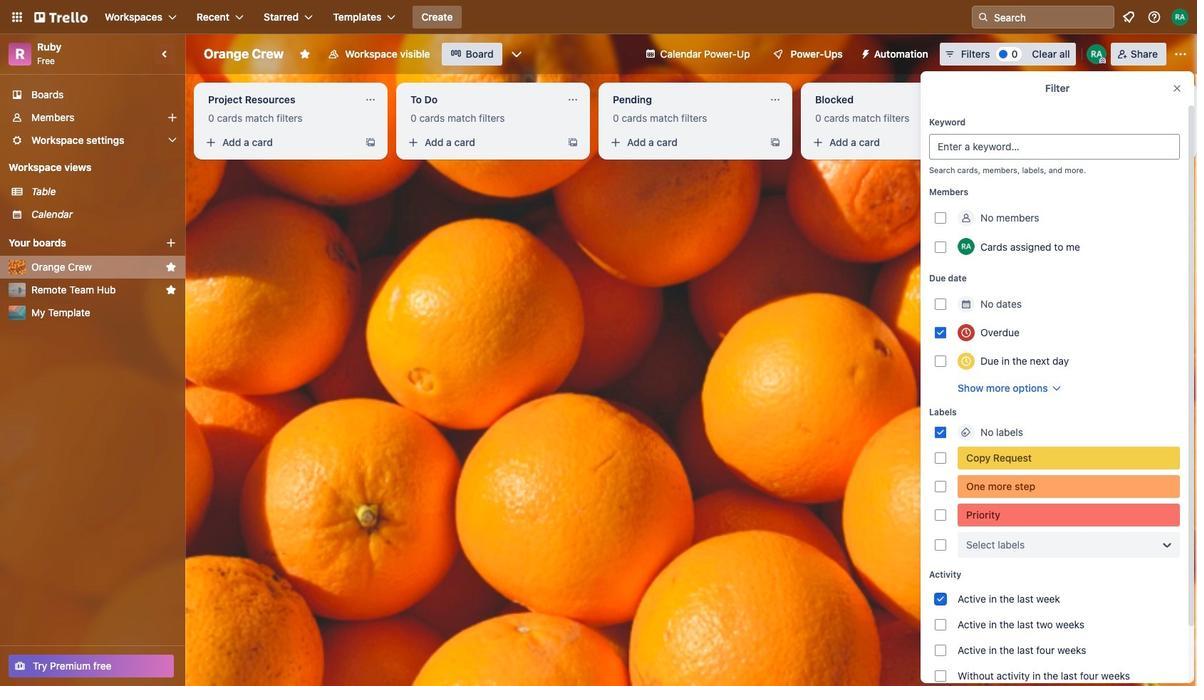 Task type: describe. For each thing, give the bounding box(es) containing it.
add board image
[[165, 237, 177, 249]]

Board name text field
[[197, 43, 291, 66]]

customize views image
[[509, 47, 524, 61]]

color: red, title: "priority" element
[[958, 504, 1180, 527]]

Enter a keyword… text field
[[929, 134, 1180, 160]]

back to home image
[[34, 6, 88, 29]]

show menu image
[[1174, 47, 1188, 61]]

Search field
[[989, 7, 1114, 27]]

primary element
[[0, 0, 1197, 34]]

your boards with 3 items element
[[9, 234, 144, 252]]

1 create from template… image from the left
[[365, 137, 376, 148]]

sm image
[[854, 43, 874, 63]]

open information menu image
[[1147, 10, 1161, 24]]

2 starred icon image from the top
[[165, 284, 177, 296]]

1 create from template… image from the left
[[770, 137, 781, 148]]

3 create from template… image from the left
[[1174, 137, 1186, 148]]

search image
[[978, 11, 989, 23]]

close popover image
[[1171, 83, 1183, 94]]

2 create from template… image from the left
[[567, 137, 579, 148]]

0 notifications image
[[1120, 9, 1137, 26]]



Task type: locate. For each thing, give the bounding box(es) containing it.
this member is an admin of this board. image
[[1099, 58, 1106, 64]]

1 vertical spatial ruby anderson (rubyanderson7) image
[[958, 238, 975, 255]]

2 create from template… image from the left
[[972, 137, 983, 148]]

2 horizontal spatial create from template… image
[[1174, 137, 1186, 148]]

1 vertical spatial starred icon image
[[165, 284, 177, 296]]

color: orange, title: "one more step" element
[[958, 475, 1180, 498]]

1 starred icon image from the top
[[165, 262, 177, 273]]

create from template… image
[[365, 137, 376, 148], [567, 137, 579, 148]]

0 horizontal spatial ruby anderson (rubyanderson7) image
[[958, 238, 975, 255]]

1 horizontal spatial create from template… image
[[567, 137, 579, 148]]

0 vertical spatial ruby anderson (rubyanderson7) image
[[1171, 9, 1189, 26]]

0 vertical spatial starred icon image
[[165, 262, 177, 273]]

color: yellow, title: "copy request" element
[[958, 447, 1180, 470]]

ruby anderson (rubyanderson7) image
[[1087, 44, 1106, 64]]

workspace navigation collapse icon image
[[155, 44, 175, 64]]

None text field
[[200, 88, 359, 111], [402, 88, 562, 111], [604, 88, 764, 111], [200, 88, 359, 111], [402, 88, 562, 111], [604, 88, 764, 111]]

star or unstar board image
[[300, 48, 311, 60]]

ruby anderson (rubyanderson7) image
[[1171, 9, 1189, 26], [958, 238, 975, 255]]

1 horizontal spatial ruby anderson (rubyanderson7) image
[[1171, 9, 1189, 26]]

0 horizontal spatial create from template… image
[[365, 137, 376, 148]]

create from template… image
[[770, 137, 781, 148], [972, 137, 983, 148], [1174, 137, 1186, 148]]

1 horizontal spatial create from template… image
[[972, 137, 983, 148]]

starred icon image
[[165, 262, 177, 273], [165, 284, 177, 296]]

None text field
[[807, 88, 966, 111]]

0 horizontal spatial create from template… image
[[770, 137, 781, 148]]



Task type: vqa. For each thing, say whether or not it's contained in the screenshot.
the Bob Builder (bobbuilder40) icon
no



